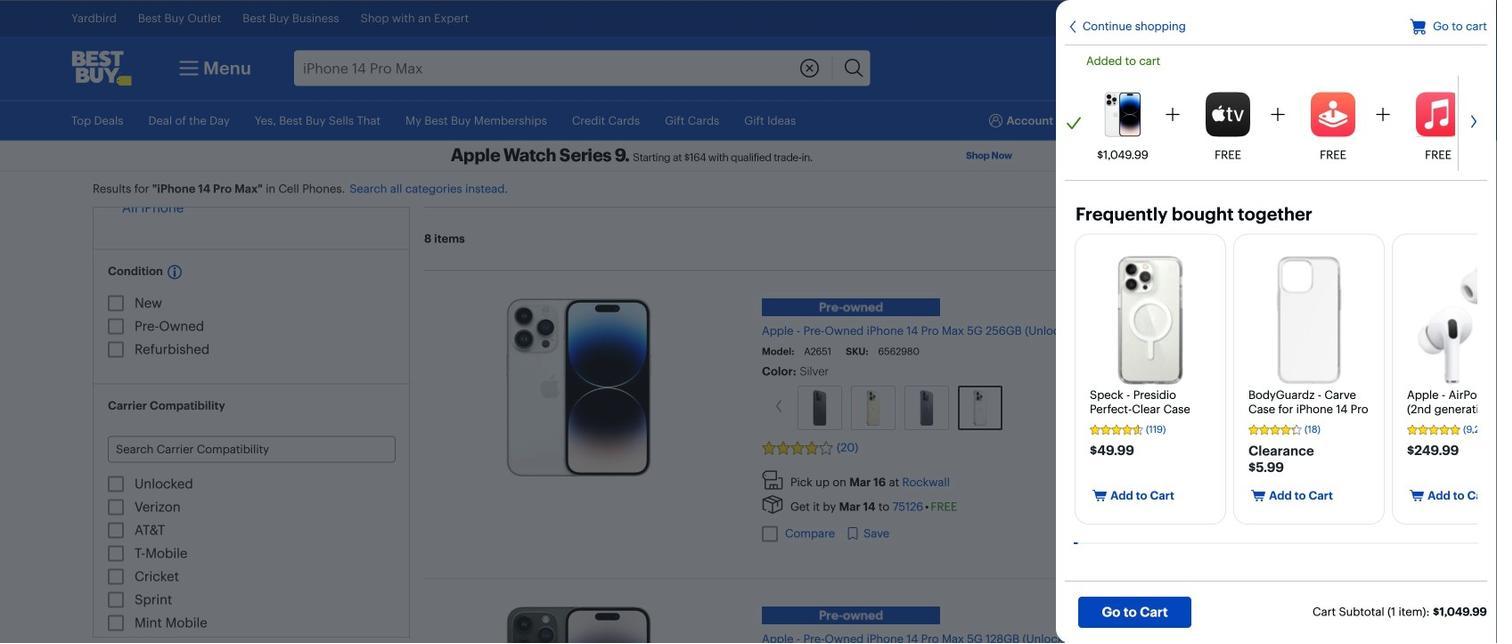 Task type: vqa. For each thing, say whether or not it's contained in the screenshot.
Gold image
yes



Task type: locate. For each thing, give the bounding box(es) containing it.
Pre-Owned checkbox
[[108, 319, 124, 335]]

Verizon checkbox
[[108, 500, 124, 516]]

Refurbished checkbox
[[108, 342, 124, 358]]

advertisement element
[[317, 141, 1181, 171]]

apple - free apple music for up to 3 months (new or returning subscribers only) image
[[1417, 92, 1461, 137]]

condition info image
[[168, 265, 182, 279]]

None checkbox
[[762, 526, 778, 542]]

bodyguardz - carve case for iphone 14 pro max - clear image
[[1277, 256, 1342, 385]]

speck - presidio perfect-clear case with magsafe for apple iphone 14 pro max - clear image
[[1118, 256, 1184, 385]]

silver image
[[972, 388, 990, 429]]

dialog
[[1057, 0, 1498, 644]]

deep purple image
[[918, 388, 936, 429]]

T-Mobile checkbox
[[108, 546, 124, 562]]

Cricket checkbox
[[108, 569, 124, 585]]

New checkbox
[[108, 296, 124, 312]]

apple - airpods pro (2nd generation) with magsafe case (usb‑c) - white image
[[1418, 256, 1498, 385]]

apple - pre-owned iphone 14 pro max 5g 128gb (unlocked) - space black - front_zoom image
[[506, 607, 652, 644]]



Task type: describe. For each thing, give the bounding box(es) containing it.
aria-label element
[[0, 0, 1498, 644]]

bestbuy.com image
[[71, 50, 132, 86]]

main element
[[175, 50, 251, 86]]

apple - pre-owned iphone 14 pro max 5g 256gb (unlocked) - silver - front_zoom image
[[506, 299, 652, 477]]

space black image
[[811, 388, 829, 429]]

Sprint checkbox
[[108, 592, 124, 608]]

Unlocked checkbox
[[108, 477, 124, 493]]

apple - pre-owned iphone 14 pro max 5g 256gb (unlocked) - silver image
[[1105, 92, 1142, 137]]

List is populated as you type. Navigate forward to read and select from the list text field
[[108, 436, 396, 463]]

Type to search. Navigate forward to hear suggestions text field
[[294, 50, 795, 86]]

AT&T checkbox
[[108, 523, 124, 539]]

utility element
[[71, 101, 1427, 141]]

Mint Mobile checkbox
[[108, 616, 124, 632]]

gold image
[[865, 388, 883, 429]]

apple - free apple arcade for up to 4 months (new or returning subscribers only) image
[[1312, 92, 1356, 137]]

apple - free apple tv+ for 3 months (new or qualified returning subscribers only) image
[[1206, 92, 1251, 137]]



